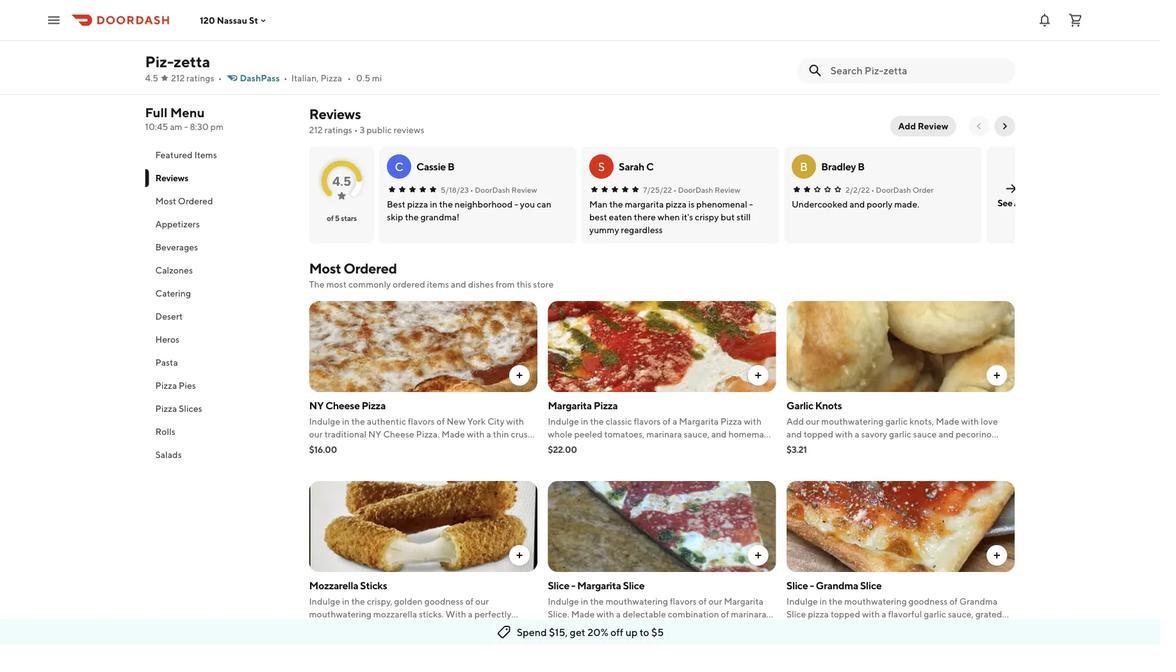 Task type: locate. For each thing, give the bounding box(es) containing it.
2 horizontal spatial b
[[858, 161, 865, 173]]

add item to cart image for ny cheese pizza
[[515, 370, 525, 381]]

ordered up commonly
[[344, 260, 397, 277]]

bradley
[[821, 161, 856, 173]]

1 vertical spatial 212
[[309, 125, 323, 135]]

most up the the on the top left of the page
[[309, 260, 341, 277]]

1 horizontal spatial reviews
[[309, 106, 361, 122]]

1 horizontal spatial doordash
[[678, 185, 713, 194]]

- right am
[[184, 121, 188, 132]]

0 horizontal spatial add item to cart image
[[754, 550, 764, 561]]

pizza inside "button"
[[155, 403, 177, 414]]

0 horizontal spatial -
[[184, 121, 188, 132]]

cassie b
[[416, 161, 454, 173]]

212 down piz-zetta
[[171, 73, 185, 83]]

4.5 up of 5 stars
[[332, 173, 351, 188]]

1 • doordash review from the left
[[470, 185, 537, 194]]

italian,
[[291, 73, 319, 83]]

featured items button
[[145, 144, 294, 167]]

most up "appetizers"
[[155, 196, 176, 206]]

1 horizontal spatial • doordash review
[[673, 185, 740, 194]]

$3.96
[[548, 625, 570, 635], [787, 625, 809, 635]]

heros button
[[145, 328, 294, 351]]

ny
[[309, 400, 324, 412]]

1 vertical spatial margarita
[[577, 580, 621, 592]]

doordash for b
[[876, 185, 911, 194]]

- inside full menu 10:45 am - 8:30 pm
[[184, 121, 188, 132]]

ordered up "appetizers"
[[178, 196, 213, 206]]

most ordered button
[[145, 190, 294, 213]]

most
[[326, 279, 347, 290]]

pasta
[[155, 357, 178, 368]]

margarita up 20%
[[577, 580, 621, 592]]

1 horizontal spatial ordered
[[344, 260, 397, 277]]

212 ratings •
[[171, 73, 222, 83]]

reviews down featured
[[155, 173, 188, 183]]

1 horizontal spatial most
[[309, 260, 341, 277]]

• doordash review for c
[[470, 185, 537, 194]]

120
[[200, 15, 215, 25]]

1 horizontal spatial ratings
[[325, 125, 352, 135]]

- for slice - grandma slice
[[810, 580, 814, 592]]

2 horizontal spatial review
[[918, 121, 949, 131]]

1 $3.96 from the left
[[548, 625, 570, 635]]

notification bell image
[[1038, 12, 1053, 28]]

full menu 10:45 am - 8:30 pm
[[145, 105, 224, 132]]

• left dashpass
[[218, 73, 222, 83]]

0 horizontal spatial • doordash review
[[470, 185, 537, 194]]

pizza inside button
[[155, 380, 177, 391]]

Item Search search field
[[831, 63, 1005, 78]]

rolls button
[[145, 420, 294, 443]]

reviews 212 ratings • 3 public reviews
[[309, 106, 425, 135]]

c right sarah
[[646, 161, 654, 173]]

add item to cart image
[[515, 370, 525, 381], [754, 370, 764, 381], [515, 550, 525, 561], [992, 550, 1003, 561]]

ny cheese pizza image
[[309, 301, 538, 392]]

all
[[1014, 197, 1025, 208]]

0 horizontal spatial 4.5
[[145, 73, 158, 83]]

0 horizontal spatial most
[[155, 196, 176, 206]]

slice up up
[[623, 580, 645, 592]]

0 vertical spatial ordered
[[178, 196, 213, 206]]

nassau
[[217, 15, 247, 25]]

0 vertical spatial ratings
[[187, 73, 214, 83]]

to
[[640, 626, 650, 639]]

b right bradley
[[858, 161, 865, 173]]

most inside "most ordered the most commonly ordered items and dishes from this store"
[[309, 260, 341, 277]]

ratings down reviews link
[[325, 125, 352, 135]]

slice - margarita slice image
[[548, 481, 777, 572]]

1 doordash from the left
[[475, 185, 510, 194]]

c left cassie
[[395, 160, 403, 173]]

0 horizontal spatial review
[[511, 185, 537, 194]]

• left 3
[[354, 125, 358, 135]]

0 vertical spatial most
[[155, 196, 176, 206]]

2 $3.96 from the left
[[787, 625, 809, 635]]

212 down reviews link
[[309, 125, 323, 135]]

2 horizontal spatial -
[[810, 580, 814, 592]]

1 horizontal spatial $3.96
[[787, 625, 809, 635]]

reviews up 3
[[309, 106, 361, 122]]

slice left "grandma"
[[787, 580, 808, 592]]

ny cheese pizza
[[309, 400, 386, 412]]

3 doordash from the left
[[876, 185, 911, 194]]

slice right "grandma"
[[860, 580, 882, 592]]

1 horizontal spatial add item to cart image
[[992, 370, 1003, 381]]

2 slice from the left
[[623, 580, 645, 592]]

1 horizontal spatial 212
[[309, 125, 323, 135]]

• left italian, at top
[[284, 73, 288, 83]]

ordered inside "most ordered the most commonly ordered items and dishes from this store"
[[344, 260, 397, 277]]

1 horizontal spatial review
[[715, 185, 740, 194]]

- left "grandma"
[[810, 580, 814, 592]]

1 vertical spatial most
[[309, 260, 341, 277]]

dishes
[[468, 279, 494, 290]]

heros
[[155, 334, 180, 345]]

most ordered the most commonly ordered items and dishes from this store
[[309, 260, 554, 290]]

• right "2/2/22" at the right of the page
[[871, 185, 874, 194]]

slice up $15,
[[548, 580, 570, 592]]

0 horizontal spatial 212
[[171, 73, 185, 83]]

ratings inside reviews 212 ratings • 3 public reviews
[[325, 125, 352, 135]]

0 horizontal spatial ratings
[[187, 73, 214, 83]]

st
[[249, 15, 258, 25]]

4.5
[[145, 73, 158, 83], [332, 173, 351, 188]]

garlic knots image
[[787, 301, 1015, 392]]

add item to cart image for margarita pizza
[[754, 370, 764, 381]]

1 vertical spatial add item to cart image
[[754, 550, 764, 561]]

cheese
[[326, 400, 360, 412]]

2 • doordash review from the left
[[673, 185, 740, 194]]

open menu image
[[46, 12, 62, 28]]

pizza
[[321, 73, 342, 83], [155, 380, 177, 391], [362, 400, 386, 412], [594, 400, 618, 412], [155, 403, 177, 414]]

0 horizontal spatial doordash
[[475, 185, 510, 194]]

b right cassie
[[448, 161, 454, 173]]

calzones
[[155, 265, 193, 276]]

add item to cart image
[[992, 370, 1003, 381], [754, 550, 764, 561]]

see all link
[[987, 147, 1036, 244]]

most inside button
[[155, 196, 176, 206]]

• doordash review right 7/25/22
[[673, 185, 740, 194]]

beverages
[[155, 242, 198, 252]]

ratings down zetta
[[187, 73, 214, 83]]

beverages button
[[145, 236, 294, 259]]

c
[[395, 160, 403, 173], [646, 161, 654, 173]]

sarah c
[[619, 161, 654, 173]]

2 horizontal spatial doordash
[[876, 185, 911, 194]]

grandma
[[816, 580, 859, 592]]

20%
[[588, 626, 609, 639]]

3 slice from the left
[[787, 580, 808, 592]]

0 vertical spatial 4.5
[[145, 73, 158, 83]]

- up "get"
[[571, 580, 576, 592]]

reviews
[[309, 106, 361, 122], [155, 173, 188, 183]]

5/18/23
[[441, 185, 469, 194]]

reviews inside reviews 212 ratings • 3 public reviews
[[309, 106, 361, 122]]

doordash left order
[[876, 185, 911, 194]]

8:30
[[190, 121, 209, 132]]

the
[[309, 279, 325, 290]]

order
[[913, 185, 934, 194]]

b left bradley
[[800, 160, 808, 173]]

0 horizontal spatial b
[[448, 161, 454, 173]]

b
[[800, 160, 808, 173], [448, 161, 454, 173], [858, 161, 865, 173]]

and
[[451, 279, 466, 290]]

4.5 down piz-
[[145, 73, 158, 83]]

0 horizontal spatial reviews
[[155, 173, 188, 183]]

most ordered
[[155, 196, 213, 206]]

1 horizontal spatial c
[[646, 161, 654, 173]]

ordered inside button
[[178, 196, 213, 206]]

$3.96 right spend
[[548, 625, 570, 635]]

slice - grandma slice image
[[787, 481, 1015, 572]]

slice - grandma slice
[[787, 580, 882, 592]]

0 horizontal spatial $3.96
[[548, 625, 570, 635]]

2/2/22
[[846, 185, 870, 194]]

margarita up $22.00 in the bottom left of the page
[[548, 400, 592, 412]]

add item to cart image for mozzarella sticks
[[515, 550, 525, 561]]

pasta button
[[145, 351, 294, 374]]

1 vertical spatial ordered
[[344, 260, 397, 277]]

212 inside reviews 212 ratings • 3 public reviews
[[309, 125, 323, 135]]

$3.96 for slice - grandma slice
[[787, 625, 809, 635]]

4 slice from the left
[[860, 580, 882, 592]]

cassie
[[416, 161, 446, 173]]

1 vertical spatial reviews
[[155, 173, 188, 183]]

0 vertical spatial add item to cart image
[[992, 370, 1003, 381]]

get
[[570, 626, 586, 639]]

see
[[998, 197, 1013, 208]]

1 horizontal spatial -
[[571, 580, 576, 592]]

doordash right 5/18/23
[[475, 185, 510, 194]]

2 doordash from the left
[[678, 185, 713, 194]]

0 vertical spatial reviews
[[309, 106, 361, 122]]

dashpass •
[[240, 73, 288, 83]]

$3.96 down slice - grandma slice
[[787, 625, 809, 635]]

most
[[155, 196, 176, 206], [309, 260, 341, 277]]

0 horizontal spatial ordered
[[178, 196, 213, 206]]

doordash right 7/25/22
[[678, 185, 713, 194]]

5
[[335, 213, 339, 222]]

add
[[899, 121, 916, 131]]

slice
[[548, 580, 570, 592], [623, 580, 645, 592], [787, 580, 808, 592], [860, 580, 882, 592]]

spend
[[517, 626, 547, 639]]

sticks
[[360, 580, 387, 592]]

add item to cart image for slice - grandma slice
[[992, 550, 1003, 561]]

margarita
[[548, 400, 592, 412], [577, 580, 621, 592]]

1 vertical spatial ratings
[[325, 125, 352, 135]]

ordered
[[178, 196, 213, 206], [344, 260, 397, 277]]

reviews link
[[309, 106, 361, 122]]

review for c
[[511, 185, 537, 194]]

slice - margarita slice
[[548, 580, 645, 592]]

• doordash review right 5/18/23
[[470, 185, 537, 194]]

$1.15
[[309, 625, 328, 635]]

1 vertical spatial 4.5
[[332, 173, 351, 188]]

store
[[533, 279, 554, 290]]



Task type: describe. For each thing, give the bounding box(es) containing it.
pies
[[179, 380, 196, 391]]

knots
[[816, 400, 842, 412]]

s
[[598, 160, 605, 173]]

italian, pizza • 0.5 mi
[[291, 73, 382, 83]]

0 items, open order cart image
[[1068, 12, 1084, 28]]

add item to cart image for garlic knots
[[992, 370, 1003, 381]]

garlic
[[787, 400, 814, 412]]

0.5
[[356, 73, 370, 83]]

up
[[626, 626, 638, 639]]

0 horizontal spatial c
[[395, 160, 403, 173]]

0 vertical spatial margarita
[[548, 400, 592, 412]]

full
[[145, 105, 168, 120]]

1 slice from the left
[[548, 580, 570, 592]]

spend $15, get 20% off up to $5
[[517, 626, 664, 639]]

ordered
[[393, 279, 425, 290]]

calzones button
[[145, 259, 294, 282]]

add review button
[[891, 116, 956, 137]]

mi
[[372, 73, 382, 83]]

doordash for c
[[475, 185, 510, 194]]

sarah
[[619, 161, 644, 173]]

reviews for reviews 212 ratings • 3 public reviews
[[309, 106, 361, 122]]

1 horizontal spatial b
[[800, 160, 808, 173]]

off
[[611, 626, 624, 639]]

piz-zetta
[[145, 52, 210, 70]]

commonly
[[348, 279, 391, 290]]

• doordash review for s
[[673, 185, 740, 194]]

pizza slices button
[[145, 397, 294, 420]]

slices
[[179, 403, 202, 414]]

add item to cart image for slice - margarita slice
[[754, 550, 764, 561]]

reviews for reviews
[[155, 173, 188, 183]]

• right 5/18/23
[[470, 185, 473, 194]]

• right 7/25/22
[[673, 185, 676, 194]]

items
[[427, 279, 449, 290]]

next image
[[1000, 121, 1010, 131]]

appetizers
[[155, 219, 200, 229]]

$3.21
[[787, 444, 807, 455]]

garlic knots
[[787, 400, 842, 412]]

pm
[[211, 121, 224, 132]]

mozzarella sticks image
[[309, 481, 538, 572]]

• left 0.5
[[347, 73, 351, 83]]

review for s
[[715, 185, 740, 194]]

$22.00
[[548, 444, 577, 455]]

120 nassau st
[[200, 15, 258, 25]]

see all
[[998, 197, 1025, 208]]

mozzarella sticks
[[309, 580, 387, 592]]

margarita pizza image
[[548, 301, 777, 392]]

$5
[[652, 626, 664, 639]]

add review
[[899, 121, 949, 131]]

salads
[[155, 450, 182, 460]]

featured items
[[155, 150, 217, 160]]

bradley b
[[821, 161, 865, 173]]

• doordash order
[[871, 185, 934, 194]]

ordered for most ordered the most commonly ordered items and dishes from this store
[[344, 260, 397, 277]]

$16.00
[[309, 444, 337, 455]]

most for most ordered
[[155, 196, 176, 206]]

3
[[360, 125, 365, 135]]

of 5 stars
[[326, 213, 357, 222]]

$25.00
[[802, 59, 833, 70]]

menu
[[170, 105, 205, 120]]

0 vertical spatial 212
[[171, 73, 185, 83]]

$25.00 button
[[796, 0, 911, 92]]

pizza pies button
[[145, 374, 294, 397]]

catering button
[[145, 282, 294, 305]]

zetta
[[174, 52, 210, 70]]

margarita pizza
[[548, 400, 618, 412]]

doordash for s
[[678, 185, 713, 194]]

120 nassau st button
[[200, 15, 268, 25]]

this
[[517, 279, 532, 290]]

7/25/22
[[643, 185, 672, 194]]

appetizers button
[[145, 213, 294, 236]]

public
[[367, 125, 392, 135]]

review inside "add review" button
[[918, 121, 949, 131]]

• inside reviews 212 ratings • 3 public reviews
[[354, 125, 358, 135]]

1 horizontal spatial 4.5
[[332, 173, 351, 188]]

$3.96 for slice - margarita slice
[[548, 625, 570, 635]]

featured
[[155, 150, 193, 160]]

previous image
[[974, 121, 985, 131]]

desert
[[155, 311, 183, 322]]

salads button
[[145, 443, 294, 467]]

b for b
[[858, 161, 865, 173]]

- for slice - margarita slice
[[571, 580, 576, 592]]

ordered for most ordered
[[178, 196, 213, 206]]

catering
[[155, 288, 191, 299]]

b for c
[[448, 161, 454, 173]]

rolls
[[155, 426, 175, 437]]

pizza pies
[[155, 380, 196, 391]]

reviews
[[394, 125, 425, 135]]

piz-
[[145, 52, 174, 70]]

items
[[194, 150, 217, 160]]

mozzarella
[[309, 580, 358, 592]]

desert button
[[145, 305, 294, 328]]

pizza slices
[[155, 403, 202, 414]]

most for most ordered the most commonly ordered items and dishes from this store
[[309, 260, 341, 277]]

10:45
[[145, 121, 168, 132]]



Task type: vqa. For each thing, say whether or not it's contained in the screenshot.
organic, within California Bowl BLEND: organic acai, bananas, blueberries, and unsweetened almond milk TOPPED: organic granola, blueberries, bananas, and hemp hearts Calories: 463 Our granola is certified organic, vegan and gluten-free
no



